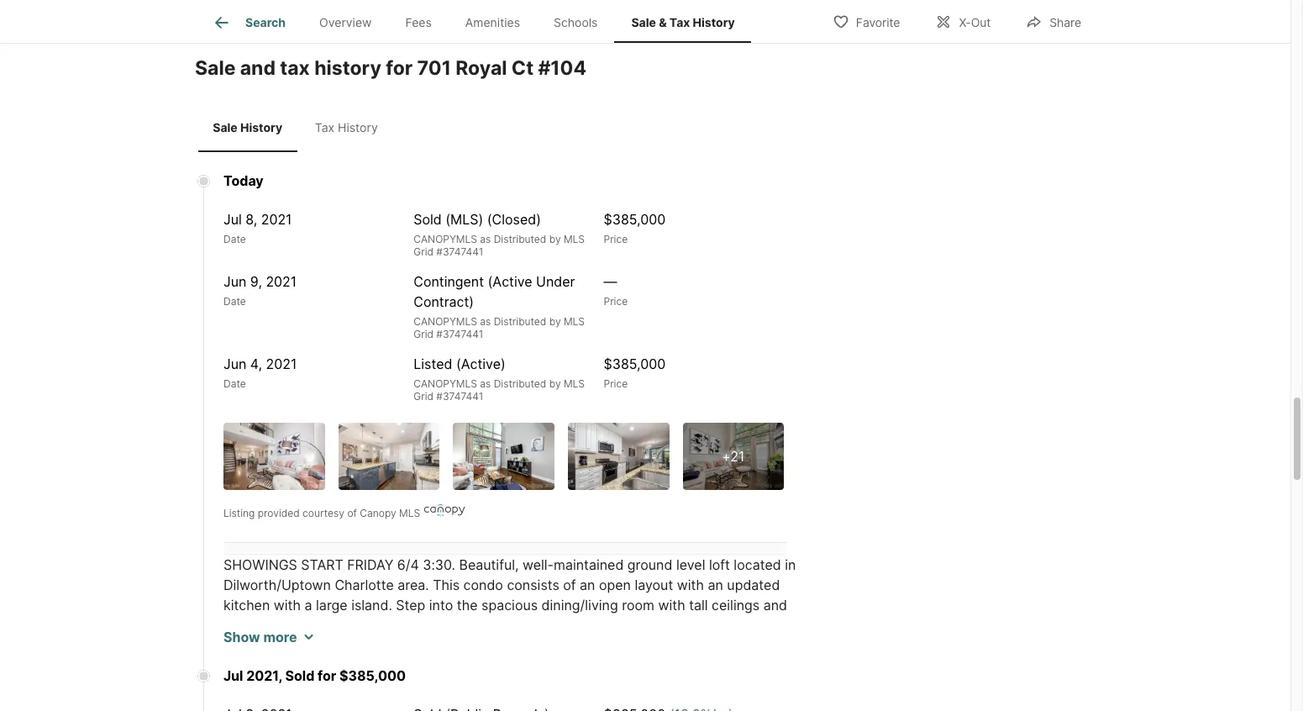 Task type: vqa. For each thing, say whether or not it's contained in the screenshot.


Task type: locate. For each thing, give the bounding box(es) containing it.
0 vertical spatial date
[[224, 233, 246, 245]]

including:
[[656, 657, 717, 674]]

sale left &
[[632, 15, 656, 30]]

2 jul from the top
[[224, 667, 243, 684]]

and
[[240, 57, 276, 80], [764, 597, 788, 613], [282, 698, 306, 711]]

as inside listed (active) canopymls as distributed by mls grid #3747441
[[480, 377, 491, 390]]

fees tab
[[389, 3, 449, 43]]

0 horizontal spatial the
[[410, 637, 430, 654]]

well-
[[523, 556, 554, 573]]

1 horizontal spatial a
[[710, 617, 718, 634]]

date inside jun 9, 2021 date
[[224, 295, 246, 307]]

3 grid from the top
[[414, 390, 434, 402]]

this up from
[[557, 637, 580, 654]]

1 vertical spatial jun
[[224, 355, 247, 372]]

located down outdoor
[[488, 698, 535, 711]]

#3747441 down (active)
[[437, 390, 484, 402]]

x-out
[[960, 15, 991, 29]]

located
[[734, 556, 781, 573], [488, 698, 535, 711]]

canopy
[[360, 507, 397, 519]]

and down updated at the bottom right
[[764, 597, 788, 613]]

1 vertical spatial as
[[480, 315, 491, 328]]

1 vertical spatial located
[[488, 698, 535, 711]]

history up "today"
[[240, 120, 283, 135]]

0 horizontal spatial large
[[316, 597, 348, 613]]

0 horizontal spatial a
[[305, 597, 312, 613]]

1 horizontal spatial large
[[721, 617, 753, 634]]

rooftop
[[361, 677, 407, 694]]

listed (active) canopymls as distributed by mls grid #3747441
[[414, 355, 585, 402]]

2 vertical spatial 2021
[[266, 355, 297, 372]]

date inside jul 8, 2021 date
[[224, 233, 246, 245]]

6/4
[[397, 556, 419, 573]]

sale & tax history tab
[[615, 3, 752, 43]]

tab list
[[195, 0, 766, 43], [195, 104, 399, 152]]

1 vertical spatial 2021
[[266, 273, 297, 290]]

0 vertical spatial jun
[[224, 273, 247, 290]]

1 horizontal spatial the
[[457, 597, 478, 613]]

0 horizontal spatial to
[[256, 617, 269, 634]]

1 horizontal spatial and
[[282, 698, 306, 711]]

history down history
[[338, 120, 378, 135]]

2 as from the top
[[480, 315, 491, 328]]

kitchen
[[224, 597, 270, 613]]

1 vertical spatial tab list
[[195, 104, 399, 152]]

2 jun from the top
[[224, 355, 247, 372]]

distributed down (active)
[[494, 377, 547, 390]]

grid up listed
[[414, 328, 434, 340]]

space
[[621, 637, 659, 654]]

1 jun from the top
[[224, 273, 247, 290]]

0 vertical spatial #3747441
[[437, 245, 484, 258]]

to right floor
[[256, 617, 269, 634]]

jul left 8,
[[224, 211, 242, 228]]

2 vertical spatial distributed
[[494, 377, 547, 390]]

jun left 9,
[[224, 273, 247, 290]]

jun
[[224, 273, 247, 290], [224, 355, 247, 372]]

condo
[[464, 576, 503, 593]]

date inside jun 4, 2021 date
[[224, 377, 246, 390]]

1 vertical spatial grid
[[414, 328, 434, 340]]

0 vertical spatial jul
[[224, 211, 242, 228]]

fees
[[406, 15, 432, 30]]

grid down listed
[[414, 390, 434, 402]]

room up you
[[622, 597, 655, 613]]

distributed inside listed (active) canopymls as distributed by mls grid #3747441
[[494, 377, 547, 390]]

with
[[677, 576, 704, 593], [274, 597, 301, 613], [659, 597, 686, 613], [460, 677, 488, 694]]

jul for jul 2021, sold for $385,000
[[224, 667, 243, 684]]

mls
[[564, 233, 585, 245], [564, 315, 585, 328], [564, 377, 585, 390], [399, 507, 420, 519]]

to down living
[[447, 657, 460, 674]]

3 canopymls from the top
[[414, 377, 477, 390]]

price
[[604, 233, 628, 245], [604, 295, 628, 307], [604, 377, 628, 390]]

for left 701
[[386, 57, 413, 80]]

consists
[[507, 576, 560, 593]]

0 vertical spatial grid
[[414, 245, 434, 258]]

2 tab list from the top
[[195, 104, 399, 152]]

by inside "contingent (active under contract) canopymls as distributed by mls grid #3747441"
[[549, 315, 561, 328]]

2 vertical spatial #3747441
[[437, 390, 484, 402]]

2 $385,000 price from the top
[[604, 355, 666, 390]]

of up dining/living
[[563, 576, 576, 593]]

2 grid from the top
[[414, 328, 434, 340]]

sold down bedroom
[[285, 667, 315, 684]]

friday
[[347, 556, 394, 573]]

jun left 4,
[[224, 355, 247, 372]]

sale down search 'link' on the top left of page
[[195, 57, 236, 80]]

by inside listed (active) canopymls as distributed by mls grid #3747441
[[549, 377, 561, 390]]

an down loft
[[708, 576, 724, 593]]

of right all
[[359, 698, 372, 711]]

1 jul from the top
[[224, 211, 242, 228]]

sale and tax history for 701 royal ct #104
[[195, 57, 587, 80]]

listed
[[414, 355, 453, 372]]

2 price from the top
[[604, 295, 628, 307]]

located up updated at the bottom right
[[734, 556, 781, 573]]

by inside sold (mls) (closed) canopymls as distributed by mls grid #3747441
[[549, 233, 561, 245]]

sold left (mls)
[[414, 211, 442, 228]]

2 by from the top
[[549, 315, 561, 328]]

1 vertical spatial sale
[[195, 57, 236, 80]]

large
[[316, 597, 348, 613], [721, 617, 753, 634]]

1 horizontal spatial this
[[557, 637, 580, 654]]

jun inside jun 9, 2021 date
[[224, 273, 247, 290]]

start
[[301, 556, 344, 573]]

jun inside jun 4, 2021 date
[[224, 355, 247, 372]]

0 vertical spatial price
[[604, 233, 628, 245]]

as down (mls)
[[480, 233, 491, 245]]

0 vertical spatial sold
[[414, 211, 442, 228]]

3 #3747441 from the top
[[437, 390, 484, 402]]

0 vertical spatial by
[[549, 233, 561, 245]]

3 as from the top
[[480, 377, 491, 390]]

the up tons
[[457, 597, 478, 613]]

and left tax
[[240, 57, 276, 80]]

2 vertical spatial as
[[480, 377, 491, 390]]

step
[[396, 597, 426, 613]]

1 vertical spatial $385,000 price
[[604, 355, 666, 390]]

1 vertical spatial distributed
[[494, 315, 547, 328]]

history for sale history
[[240, 120, 283, 135]]

3 distributed from the top
[[494, 377, 547, 390]]

0 vertical spatial to
[[256, 617, 269, 634]]

an down maintained
[[580, 576, 596, 593]]

grid up contingent
[[414, 245, 434, 258]]

2021 right 9,
[[266, 273, 297, 290]]

1 by from the top
[[549, 233, 561, 245]]

a right find
[[710, 617, 718, 634]]

$385,000 down "overlooking" at the left bottom of the page
[[340, 667, 406, 684]]

sale history tab
[[198, 107, 297, 149]]

show more button
[[224, 627, 314, 647]]

1 vertical spatial and
[[764, 597, 788, 613]]

$385,000 price for sold (mls) (closed)
[[604, 211, 666, 245]]

as down (active)
[[480, 377, 491, 390]]

1 as from the top
[[480, 233, 491, 245]]

2021 right 4,
[[266, 355, 297, 372]]

1 $385,000 price from the top
[[604, 211, 666, 245]]

1 vertical spatial $385,000
[[604, 355, 666, 372]]

2021 right 8,
[[261, 211, 292, 228]]

a up ceiling
[[305, 597, 312, 613]]

as inside "contingent (active under contract) canopymls as distributed by mls grid #3747441"
[[480, 315, 491, 328]]

2 #3747441 from the top
[[437, 328, 484, 340]]

this
[[557, 637, 580, 654], [376, 698, 399, 711]]

1 vertical spatial sold
[[285, 667, 315, 684]]

sale inside sale history tab
[[213, 120, 238, 135]]

$385,000 for listed (active)
[[604, 355, 666, 372]]

0 horizontal spatial this
[[376, 698, 399, 711]]

distributed down (closed)
[[494, 233, 547, 245]]

1 grid from the top
[[414, 245, 434, 258]]

1 distributed from the top
[[494, 233, 547, 245]]

2021 inside jun 4, 2021 date
[[266, 355, 297, 372]]

2 vertical spatial grid
[[414, 390, 434, 402]]

share button
[[1012, 4, 1096, 38]]

2 vertical spatial canopymls
[[414, 377, 477, 390]]

$385,000
[[604, 211, 666, 228], [604, 355, 666, 372], [340, 667, 406, 684]]

as up (active)
[[480, 315, 491, 328]]

area.
[[398, 576, 429, 593]]

1 vertical spatial to
[[447, 657, 460, 674]]

schools tab
[[537, 3, 615, 43]]

of right tons
[[475, 617, 488, 634]]

overview tab
[[303, 3, 389, 43]]

favorite button
[[819, 4, 915, 38]]

2021,
[[246, 667, 282, 684]]

+
[[722, 448, 731, 465]]

allow
[[407, 617, 440, 634]]

1 horizontal spatial history
[[338, 120, 378, 135]]

jun for jun 4, 2021
[[224, 355, 247, 372]]

canopymls down (mls)
[[414, 233, 477, 245]]

working
[[501, 657, 552, 674]]

1 horizontal spatial room
[[622, 597, 655, 613]]

sale inside the sale & tax history tab
[[632, 15, 656, 30]]

2 distributed from the top
[[494, 315, 547, 328]]

courtesy
[[303, 507, 345, 519]]

1 tab list from the top
[[195, 0, 766, 43]]

upstairs
[[574, 617, 627, 634]]

1 vertical spatial room
[[471, 637, 504, 654]]

search link
[[212, 13, 286, 33]]

sold inside sold (mls) (closed) canopymls as distributed by mls grid #3747441
[[414, 211, 442, 228]]

tab list down tax
[[195, 104, 399, 152]]

2 vertical spatial and
[[282, 698, 306, 711]]

1 vertical spatial date
[[224, 295, 246, 307]]

1 vertical spatial by
[[549, 315, 561, 328]]

level
[[677, 556, 706, 573]]

sold
[[414, 211, 442, 228], [285, 667, 315, 684]]

jul left 2021,
[[224, 667, 243, 684]]

distributed inside "contingent (active under contract) canopymls as distributed by mls grid #3747441"
[[494, 315, 547, 328]]

1 vertical spatial #3747441
[[437, 328, 484, 340]]

2 vertical spatial price
[[604, 377, 628, 390]]

sale & tax history
[[632, 15, 735, 30]]

—
[[604, 273, 617, 290]]

jul inside jul 8, 2021 date
[[224, 211, 242, 228]]

0 vertical spatial $385,000
[[604, 211, 666, 228]]

2021 inside jul 8, 2021 date
[[261, 211, 292, 228]]

0 vertical spatial located
[[734, 556, 781, 573]]

2 vertical spatial sale
[[213, 120, 238, 135]]

overview
[[319, 15, 372, 30]]

with down make
[[460, 677, 488, 694]]

with down level
[[677, 576, 704, 593]]

search
[[245, 15, 286, 30]]

1 price from the top
[[604, 233, 628, 245]]

1 horizontal spatial located
[[734, 556, 781, 573]]

price for contingent (active under contract)
[[604, 295, 628, 307]]

sold (mls) (closed) canopymls as distributed by mls grid #3747441
[[414, 211, 585, 258]]

an down make
[[491, 677, 507, 694]]

0 vertical spatial 2021
[[261, 211, 292, 228]]

1 vertical spatial tax
[[315, 120, 335, 135]]

1 vertical spatial jul
[[224, 667, 243, 684]]

listing
[[224, 507, 255, 519]]

2 canopymls from the top
[[414, 315, 477, 328]]

resident's
[[721, 657, 783, 674]]

jun for jun 9, 2021
[[224, 273, 247, 290]]

$385,000 down "— price"
[[604, 355, 666, 372]]

0 vertical spatial a
[[305, 597, 312, 613]]

3 date from the top
[[224, 377, 246, 390]]

1 vertical spatial canopymls
[[414, 315, 477, 328]]

the down allow at left
[[410, 637, 430, 654]]

1 canopymls from the top
[[414, 233, 477, 245]]

for up grill.
[[318, 667, 337, 684]]

#3747441 up contingent
[[437, 245, 484, 258]]

0 vertical spatial and
[[240, 57, 276, 80]]

3 by from the top
[[549, 377, 561, 390]]

room up make
[[471, 637, 504, 654]]

tab list up royal
[[195, 0, 766, 43]]

0 vertical spatial canopymls
[[414, 233, 477, 245]]

floor
[[224, 617, 253, 634]]

history
[[693, 15, 735, 30], [240, 120, 283, 135], [338, 120, 378, 135]]

2 vertical spatial date
[[224, 377, 246, 390]]

large up the windows
[[316, 597, 348, 613]]

0 vertical spatial for
[[386, 57, 413, 80]]

to down outdoor
[[539, 698, 552, 711]]

1 vertical spatial the
[[410, 637, 430, 654]]

0 horizontal spatial tax
[[315, 120, 335, 135]]

tax right &
[[670, 15, 690, 30]]

$385,000 up —
[[604, 211, 666, 228]]

fitness
[[274, 677, 317, 694]]

of
[[348, 507, 357, 519], [563, 576, 576, 593], [475, 617, 488, 634], [365, 657, 378, 674], [359, 698, 372, 711]]

listing provided courtesy of canopy mls
[[224, 507, 420, 519]]

large down ceilings
[[721, 617, 753, 634]]

2 vertical spatial by
[[549, 377, 561, 390]]

2 date from the top
[[224, 295, 246, 307]]

0 vertical spatial room
[[622, 597, 655, 613]]

0 vertical spatial tax
[[670, 15, 690, 30]]

1 #3747441 from the top
[[437, 245, 484, 258]]

3 price from the top
[[604, 377, 628, 390]]

2 horizontal spatial to
[[539, 698, 552, 711]]

mls inside "contingent (active under contract) canopymls as distributed by mls grid #3747441"
[[564, 315, 585, 328]]

sale up "today"
[[213, 120, 238, 135]]

canopymls down contract)
[[414, 315, 477, 328]]

1 vertical spatial a
[[710, 617, 718, 634]]

into
[[429, 597, 453, 613]]

tons
[[443, 617, 471, 634]]

tax down history
[[315, 120, 335, 135]]

this down rooftop on the bottom of the page
[[376, 698, 399, 711]]

2021 for jun 9, 2021
[[266, 273, 297, 290]]

share
[[1050, 15, 1082, 29]]

0 horizontal spatial sold
[[285, 667, 315, 684]]

0 vertical spatial tab list
[[195, 0, 766, 43]]

1 horizontal spatial sold
[[414, 211, 442, 228]]

0 horizontal spatial history
[[240, 120, 283, 135]]

provided
[[258, 507, 300, 519]]

(active)
[[456, 355, 506, 372]]

canopymls inside listed (active) canopymls as distributed by mls grid #3747441
[[414, 377, 477, 390]]

showings
[[224, 556, 297, 573]]

tax history tab
[[297, 107, 396, 149]]

distributed
[[494, 233, 547, 245], [494, 315, 547, 328], [494, 377, 547, 390]]

0 vertical spatial distributed
[[494, 233, 547, 245]]

tax
[[670, 15, 690, 30], [315, 120, 335, 135]]

canopymls down listed
[[414, 377, 477, 390]]

maintained
[[554, 556, 624, 573]]

home
[[589, 657, 624, 674]]

1 vertical spatial price
[[604, 295, 628, 307]]

2 horizontal spatial and
[[764, 597, 788, 613]]

date
[[224, 233, 246, 245], [224, 295, 246, 307], [224, 377, 246, 390]]

feel
[[663, 637, 686, 654]]

1 vertical spatial for
[[318, 667, 337, 684]]

0 vertical spatial $385,000 price
[[604, 211, 666, 245]]

1 date from the top
[[224, 233, 246, 245]]

open
[[599, 576, 631, 593]]

#3747441 inside listed (active) canopymls as distributed by mls grid #3747441
[[437, 390, 484, 402]]

2021 inside jun 9, 2021 date
[[266, 273, 297, 290]]

as inside sold (mls) (closed) canopymls as distributed by mls grid #3747441
[[480, 233, 491, 245]]

listing provided courtesy of canopy mls image
[[424, 503, 466, 517]]

date for jun 4, 2021
[[224, 377, 246, 390]]

and down fitness
[[282, 698, 306, 711]]

#3747441 down contract)
[[437, 328, 484, 340]]

1 vertical spatial large
[[721, 617, 753, 634]]

that
[[378, 617, 403, 634]]

with up will
[[659, 597, 686, 613]]

#3747441 inside "contingent (active under contract) canopymls as distributed by mls grid #3747441"
[[437, 328, 484, 340]]

x-out button
[[922, 4, 1006, 38]]

2 vertical spatial $385,000
[[340, 667, 406, 684]]

0 vertical spatial sale
[[632, 15, 656, 30]]

light.
[[539, 617, 570, 634]]

distributed down (active
[[494, 315, 547, 328]]

0 vertical spatial as
[[480, 233, 491, 245]]

history right &
[[693, 15, 735, 30]]



Task type: describe. For each thing, give the bounding box(es) containing it.
grid inside "contingent (active under contract) canopymls as distributed by mls grid #3747441"
[[414, 328, 434, 340]]

#3747441 inside sold (mls) (closed) canopymls as distributed by mls grid #3747441
[[437, 245, 484, 258]]

grid inside listed (active) canopymls as distributed by mls grid #3747441
[[414, 390, 434, 402]]

plenty
[[322, 657, 361, 674]]

2 horizontal spatial an
[[708, 576, 724, 593]]

of left canopy
[[348, 507, 357, 519]]

all
[[340, 698, 356, 711]]

grill.
[[310, 698, 336, 711]]

show
[[224, 629, 260, 645]]

0 horizontal spatial an
[[491, 677, 507, 694]]

1 horizontal spatial tax
[[670, 15, 690, 30]]

jul for jul 8, 2021 date
[[224, 211, 242, 228]]

tab list containing sale history
[[195, 104, 399, 152]]

mls inside listed (active) canopymls as distributed by mls grid #3747441
[[564, 377, 585, 390]]

master
[[224, 637, 268, 654]]

history
[[315, 57, 382, 80]]

1 horizontal spatial to
[[447, 657, 460, 674]]

will
[[658, 617, 678, 634]]

updated
[[727, 576, 780, 593]]

$385,000 price for listed (active)
[[604, 355, 666, 390]]

dining/living
[[542, 597, 618, 613]]

#104
[[538, 57, 587, 80]]

even
[[690, 637, 721, 654]]

lounge,
[[224, 677, 270, 694]]

0 vertical spatial this
[[557, 637, 580, 654]]

great
[[584, 637, 617, 654]]

0 vertical spatial large
[[316, 597, 348, 613]]

2 vertical spatial to
[[539, 698, 552, 711]]

under
[[536, 273, 575, 290]]

sale for sale & tax history
[[632, 15, 656, 30]]

amenities
[[466, 15, 520, 30]]

ground
[[628, 556, 673, 573]]

fun.
[[628, 657, 652, 674]]

9,
[[250, 273, 262, 290]]

contingent
[[414, 273, 484, 290]]

show more
[[224, 629, 297, 645]]

favorite
[[856, 15, 901, 29]]

(closed)
[[487, 211, 541, 228]]

0 horizontal spatial located
[[488, 698, 535, 711]]

tub,
[[624, 677, 649, 694]]

(mls)
[[446, 211, 484, 228]]

tab list containing search
[[195, 0, 766, 43]]

tax
[[280, 57, 310, 80]]

from
[[555, 657, 585, 674]]

jun 9, 2021 date
[[224, 273, 297, 307]]

0 horizontal spatial room
[[471, 637, 504, 654]]

jun 4, 2021 date
[[224, 355, 297, 390]]

(active
[[488, 273, 533, 290]]

ceiling
[[273, 617, 314, 634]]

1 vertical spatial this
[[376, 698, 399, 711]]

jul 8, 2021 date
[[224, 211, 292, 245]]

the
[[772, 637, 796, 654]]

offers
[[281, 657, 318, 674]]

hot
[[599, 677, 620, 694]]

amenities tab
[[449, 3, 537, 43]]

spacious
[[482, 597, 538, 613]]

grid inside sold (mls) (closed) canopymls as distributed by mls grid #3747441
[[414, 245, 434, 258]]

conveniently
[[403, 698, 484, 711]]

2 horizontal spatial history
[[693, 15, 735, 30]]

0 horizontal spatial and
[[240, 57, 276, 80]]

terrace
[[411, 677, 457, 694]]

today
[[224, 172, 264, 189]]

of down "overlooking" at the left bottom of the page
[[365, 657, 378, 674]]

cabana,
[[653, 677, 703, 694]]

0 horizontal spatial for
[[318, 667, 337, 684]]

21
[[731, 448, 745, 465]]

bigger.
[[725, 637, 768, 654]]

complex
[[224, 657, 277, 674]]

dilworth/uptown
[[224, 576, 331, 593]]

canopymls inside sold (mls) (closed) canopymls as distributed by mls grid #3747441
[[414, 233, 477, 245]]

canopymls inside "contingent (active under contract) canopymls as distributed by mls grid #3747441"
[[414, 315, 477, 328]]

bedroom
[[271, 637, 328, 654]]

overlooking
[[332, 637, 406, 654]]

more
[[263, 629, 297, 645]]

contract)
[[414, 293, 474, 310]]

price for listed (active)
[[604, 377, 628, 390]]

x-
[[960, 15, 972, 29]]

pool,
[[564, 677, 596, 694]]

sale for sale history
[[213, 120, 238, 135]]

date for jul 8, 2021
[[224, 233, 246, 245]]

1 horizontal spatial an
[[580, 576, 596, 593]]

jul 2021, sold for $385,000
[[224, 667, 406, 684]]

2021 for jun 4, 2021
[[266, 355, 297, 372]]

living
[[434, 637, 467, 654]]

tax history
[[315, 120, 378, 135]]

kitchen,
[[707, 677, 757, 694]]

$385,000 for sold (mls) (closed)
[[604, 211, 666, 228]]

room,
[[321, 677, 357, 694]]

0 vertical spatial the
[[457, 597, 478, 613]]

distributed inside sold (mls) (closed) canopymls as distributed by mls grid #3747441
[[494, 233, 547, 245]]

mls inside sold (mls) (closed) canopymls as distributed by mls grid #3747441
[[564, 233, 585, 245]]

701
[[417, 57, 451, 80]]

fireplace
[[224, 698, 279, 711]]

beautiful,
[[459, 556, 519, 573]]

make
[[463, 657, 498, 674]]

date for jun 9, 2021
[[224, 295, 246, 307]]

price for sold (mls) (closed)
[[604, 233, 628, 245]]

this
[[433, 576, 460, 593]]

1 horizontal spatial for
[[386, 57, 413, 80]]

history for tax history
[[338, 120, 378, 135]]

showings start friday 6/4 3:30. beautiful, well-maintained ground level loft located in dilworth/uptown charlotte area.  this condo consists of an open layout with an updated kitchen with a large island.  step into the spacious dining/living room with tall ceilings and floor to ceiling windows that allow tons of natural light.  upstairs you will find a large master bedroom overlooking the living room making this great space feel even bigger.  the complex offers plenty of amenities to make working from home fun.  including: resident's lounge, fitness room, rooftop terrace with an outdoor pool, hot tub, cabana, kitchen, fireplace and grill.  all of this conveniently located to restaurants, bars, shopp
[[224, 556, 796, 711]]

ct
[[512, 57, 534, 80]]

find
[[682, 617, 706, 634]]

+ 21
[[722, 448, 745, 465]]

royal
[[456, 57, 507, 80]]

windows
[[318, 617, 374, 634]]

sale for sale and tax history for 701 royal ct #104
[[195, 57, 236, 80]]

— price
[[604, 273, 628, 307]]

natural
[[492, 617, 536, 634]]

with up ceiling
[[274, 597, 301, 613]]

2021 for jul 8, 2021
[[261, 211, 292, 228]]



